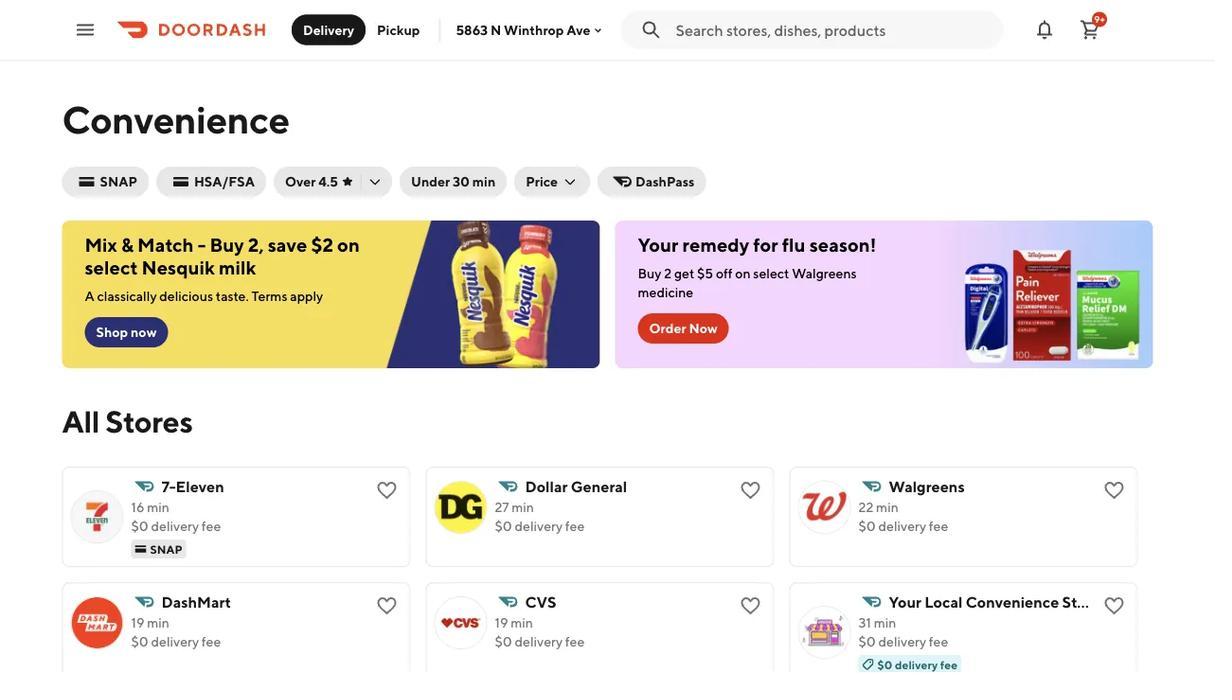 Task type: describe. For each thing, give the bounding box(es) containing it.
fee for 7-eleven
[[202, 519, 221, 534]]

$2
[[311, 234, 334, 256]]

16 min $0 delivery fee
[[131, 500, 221, 534]]

order
[[650, 321, 687, 336]]

$0 for dashmart
[[131, 634, 148, 650]]

dashpass button
[[598, 167, 706, 197]]

click to add this store to your saved list image for walgreens
[[1103, 479, 1126, 502]]

pickup button
[[366, 15, 432, 45]]

local
[[925, 594, 963, 612]]

$0 for walgreens
[[859, 519, 876, 534]]

2
[[664, 266, 672, 281]]

min for 7-eleven
[[147, 500, 170, 515]]

19 min $0 delivery fee for cvs
[[495, 615, 585, 650]]

delivery
[[303, 22, 354, 37]]

nesquik
[[142, 257, 215, 279]]

all stores
[[62, 404, 193, 439]]

open menu image
[[74, 18, 97, 41]]

price
[[526, 174, 558, 190]]

delivery for dashmart
[[151, 634, 199, 650]]

taste.
[[216, 289, 249, 304]]

27 min $0 delivery fee
[[495, 500, 585, 534]]

27
[[495, 500, 509, 515]]

19 for dashmart
[[131, 615, 144, 631]]

fee for your local convenience store
[[929, 634, 949, 650]]

hsa/fsa
[[194, 174, 255, 190]]

mix
[[85, 234, 117, 256]]

medicine
[[638, 285, 694, 300]]

snap button
[[62, 167, 149, 197]]

shop now
[[96, 325, 157, 340]]

snap inside button
[[100, 174, 137, 190]]

delivery for dollar general
[[515, 519, 563, 534]]

your for remedy
[[638, 234, 679, 256]]

your local convenience store
[[889, 594, 1101, 612]]

hsa/fsa button
[[156, 167, 266, 197]]

5863
[[456, 22, 488, 38]]

all
[[62, 404, 100, 439]]

1 vertical spatial snap
[[150, 543, 183, 556]]

select inside mix & match - buy 2, save $2 on select nesquik milk a classically delicious taste. terms apply
[[85, 257, 138, 279]]

walgreens inside your remedy for flu season! buy 2 get $5 off on select walgreens medicine
[[792, 266, 857, 281]]

shop now button
[[85, 317, 168, 348]]

min for dollar general
[[512, 500, 534, 515]]

22 min $0 delivery fee
[[859, 500, 949, 534]]

$0 for cvs
[[495, 634, 512, 650]]

19 for cvs
[[495, 615, 508, 631]]

5863 n winthrop ave button
[[456, 22, 606, 38]]

terms
[[252, 289, 288, 304]]

click to add this store to your saved list image for 7-eleven
[[376, 479, 398, 502]]

delivery down 31 min $0 delivery fee
[[895, 659, 938, 672]]

under
[[411, 174, 450, 190]]

delivery for cvs
[[515, 634, 563, 650]]

ave
[[567, 22, 591, 38]]

delivery button
[[292, 15, 366, 45]]

milk
[[219, 257, 256, 279]]

delivery for walgreens
[[879, 519, 927, 534]]

click to add this store to your saved list image for your local convenience store
[[1103, 595, 1126, 618]]

pickup
[[377, 22, 420, 37]]

dashmart
[[162, 594, 231, 612]]

apply
[[290, 289, 323, 304]]

19 min $0 delivery fee for dashmart
[[131, 615, 221, 650]]

delivery for your local convenience store
[[879, 634, 927, 650]]

delivery for 7-eleven
[[151, 519, 199, 534]]

n
[[491, 22, 501, 38]]

for
[[754, 234, 779, 256]]

min for your local convenience store
[[874, 615, 897, 631]]

over 4.5 button
[[274, 167, 392, 197]]

7-eleven
[[162, 478, 224, 496]]

$0 for 7-eleven
[[131, 519, 148, 534]]

now
[[131, 325, 157, 340]]



Task type: locate. For each thing, give the bounding box(es) containing it.
min right the 27
[[512, 500, 534, 515]]

0 horizontal spatial snap
[[100, 174, 137, 190]]

classically
[[97, 289, 157, 304]]

on right off
[[736, 266, 751, 281]]

min inside the 22 min $0 delivery fee
[[877, 500, 899, 515]]

2,
[[248, 234, 264, 256]]

stores
[[105, 404, 193, 439]]

notification bell image
[[1034, 18, 1057, 41]]

dollar
[[525, 478, 568, 496]]

19
[[131, 615, 144, 631], [495, 615, 508, 631]]

0 horizontal spatial 19
[[131, 615, 144, 631]]

0 horizontal spatial click to add this store to your saved list image
[[376, 595, 398, 618]]

1 horizontal spatial on
[[736, 266, 751, 281]]

order now button
[[638, 314, 729, 344]]

-
[[198, 234, 206, 256]]

1 horizontal spatial walgreens
[[889, 478, 965, 496]]

your inside your remedy for flu season! buy 2 get $5 off on select walgreens medicine
[[638, 234, 679, 256]]

0 horizontal spatial on
[[337, 234, 360, 256]]

flu
[[782, 234, 806, 256]]

min for cvs
[[511, 615, 533, 631]]

2 horizontal spatial click to add this store to your saved list image
[[1103, 595, 1126, 618]]

fee inside the 22 min $0 delivery fee
[[929, 519, 949, 534]]

convenience
[[62, 97, 290, 142], [966, 594, 1060, 612]]

0 horizontal spatial buy
[[210, 234, 244, 256]]

snap
[[100, 174, 137, 190], [150, 543, 183, 556]]

$0 inside 31 min $0 delivery fee
[[859, 634, 876, 650]]

on inside your remedy for flu season! buy 2 get $5 off on select walgreens medicine
[[736, 266, 751, 281]]

select
[[85, 257, 138, 279], [754, 266, 790, 281]]

get
[[675, 266, 695, 281]]

$0 for your local convenience store
[[859, 634, 876, 650]]

delivery up local
[[879, 519, 927, 534]]

snap up &
[[100, 174, 137, 190]]

mix & match - buy 2, save $2 on select nesquik milk a classically delicious taste. terms apply
[[85, 234, 360, 304]]

31 min $0 delivery fee
[[859, 615, 949, 650]]

your remedy for flu season! buy 2 get $5 off on select walgreens medicine
[[638, 234, 877, 300]]

min
[[473, 174, 496, 190], [147, 500, 170, 515], [512, 500, 534, 515], [877, 500, 899, 515], [147, 615, 170, 631], [511, 615, 533, 631], [874, 615, 897, 631]]

over
[[285, 174, 316, 190]]

your for local
[[889, 594, 922, 612]]

30
[[453, 174, 470, 190]]

$0 inside the 22 min $0 delivery fee
[[859, 519, 876, 534]]

0 vertical spatial on
[[337, 234, 360, 256]]

delivery down the 'cvs'
[[515, 634, 563, 650]]

22
[[859, 500, 874, 515]]

general
[[571, 478, 628, 496]]

fee inside 16 min $0 delivery fee
[[202, 519, 221, 534]]

dashpass
[[636, 174, 695, 190]]

min inside 31 min $0 delivery fee
[[874, 615, 897, 631]]

select down for
[[754, 266, 790, 281]]

$0 delivery fee
[[878, 659, 958, 672]]

buy up milk
[[210, 234, 244, 256]]

0 vertical spatial snap
[[100, 174, 137, 190]]

dollar general
[[525, 478, 628, 496]]

select down 'mix'
[[85, 257, 138, 279]]

1 horizontal spatial convenience
[[966, 594, 1060, 612]]

match
[[137, 234, 194, 256]]

fee inside 27 min $0 delivery fee
[[566, 519, 585, 534]]

16
[[131, 500, 144, 515]]

1 horizontal spatial 19 min $0 delivery fee
[[495, 615, 585, 650]]

buy inside your remedy for flu season! buy 2 get $5 off on select walgreens medicine
[[638, 266, 662, 281]]

1 horizontal spatial your
[[889, 594, 922, 612]]

min right 16
[[147, 500, 170, 515]]

min inside 27 min $0 delivery fee
[[512, 500, 534, 515]]

4.5
[[319, 174, 338, 190]]

now
[[689, 321, 718, 336]]

0 horizontal spatial convenience
[[62, 97, 290, 142]]

fee for walgreens
[[929, 519, 949, 534]]

buy left '2'
[[638, 266, 662, 281]]

9+ button
[[1072, 11, 1110, 49]]

9+
[[1095, 14, 1106, 25]]

fee for dashmart
[[202, 634, 221, 650]]

under 30 min button
[[400, 167, 507, 197]]

delivery up the $0 delivery fee
[[879, 634, 927, 650]]

save
[[268, 234, 307, 256]]

on right the "$2"
[[337, 234, 360, 256]]

shop
[[96, 325, 128, 340]]

delicious
[[159, 289, 213, 304]]

&
[[121, 234, 134, 256]]

delivery
[[151, 519, 199, 534], [515, 519, 563, 534], [879, 519, 927, 534], [151, 634, 199, 650], [515, 634, 563, 650], [879, 634, 927, 650], [895, 659, 938, 672]]

delivery inside the 22 min $0 delivery fee
[[879, 519, 927, 534]]

order now
[[650, 321, 718, 336]]

fee for dollar general
[[566, 519, 585, 534]]

2 19 min $0 delivery fee from the left
[[495, 615, 585, 650]]

delivery down dashmart
[[151, 634, 199, 650]]

fee for cvs
[[566, 634, 585, 650]]

delivery inside 16 min $0 delivery fee
[[151, 519, 199, 534]]

store
[[1063, 594, 1101, 612]]

0 horizontal spatial select
[[85, 257, 138, 279]]

0 vertical spatial walgreens
[[792, 266, 857, 281]]

1 vertical spatial walgreens
[[889, 478, 965, 496]]

31
[[859, 615, 872, 631]]

min down the 'cvs'
[[511, 615, 533, 631]]

walgreens down season!
[[792, 266, 857, 281]]

$0 inside 16 min $0 delivery fee
[[131, 519, 148, 534]]

delivery inside 27 min $0 delivery fee
[[515, 519, 563, 534]]

1 19 min $0 delivery fee from the left
[[131, 615, 221, 650]]

under 30 min
[[411, 174, 496, 190]]

select inside your remedy for flu season! buy 2 get $5 off on select walgreens medicine
[[754, 266, 790, 281]]

1 horizontal spatial click to add this store to your saved list image
[[740, 595, 762, 618]]

Store search: begin typing to search for stores available on DoorDash text field
[[676, 19, 992, 40]]

click to add this store to your saved list image
[[376, 479, 398, 502], [740, 479, 762, 502], [1103, 595, 1126, 618]]

0 vertical spatial convenience
[[62, 97, 290, 142]]

min right 30
[[473, 174, 496, 190]]

a
[[85, 289, 94, 304]]

1 19 from the left
[[131, 615, 144, 631]]

convenience up hsa/fsa button
[[62, 97, 290, 142]]

1 vertical spatial convenience
[[966, 594, 1060, 612]]

delivery down dollar
[[515, 519, 563, 534]]

1 horizontal spatial 19
[[495, 615, 508, 631]]

snap down 16 min $0 delivery fee
[[150, 543, 183, 556]]

7-
[[162, 478, 176, 496]]

season!
[[810, 234, 877, 256]]

buy inside mix & match - buy 2, save $2 on select nesquik milk a classically delicious taste. terms apply
[[210, 234, 244, 256]]

$0
[[131, 519, 148, 534], [495, 519, 512, 534], [859, 519, 876, 534], [131, 634, 148, 650], [495, 634, 512, 650], [859, 634, 876, 650], [878, 659, 893, 672]]

fee
[[202, 519, 221, 534], [566, 519, 585, 534], [929, 519, 949, 534], [202, 634, 221, 650], [566, 634, 585, 650], [929, 634, 949, 650], [941, 659, 958, 672]]

19 min $0 delivery fee down the 'cvs'
[[495, 615, 585, 650]]

1 horizontal spatial snap
[[150, 543, 183, 556]]

delivery down 7- on the bottom left of the page
[[151, 519, 199, 534]]

$0 inside 27 min $0 delivery fee
[[495, 519, 512, 534]]

click to add this store to your saved list image for cvs
[[740, 595, 762, 618]]

19 min $0 delivery fee
[[131, 615, 221, 650], [495, 615, 585, 650]]

0 horizontal spatial your
[[638, 234, 679, 256]]

0 vertical spatial your
[[638, 234, 679, 256]]

1 horizontal spatial click to add this store to your saved list image
[[740, 479, 762, 502]]

$0 for dollar general
[[495, 519, 512, 534]]

your
[[638, 234, 679, 256], [889, 594, 922, 612]]

remedy
[[683, 234, 750, 256]]

off
[[716, 266, 733, 281]]

walgreens up the 22 min $0 delivery fee
[[889, 478, 965, 496]]

delivery inside 31 min $0 delivery fee
[[879, 634, 927, 650]]

2 19 from the left
[[495, 615, 508, 631]]

walgreens
[[792, 266, 857, 281], [889, 478, 965, 496]]

min for dashmart
[[147, 615, 170, 631]]

1 horizontal spatial buy
[[638, 266, 662, 281]]

click to add this store to your saved list image
[[1103, 479, 1126, 502], [376, 595, 398, 618], [740, 595, 762, 618]]

min right the 31
[[874, 615, 897, 631]]

1 vertical spatial buy
[[638, 266, 662, 281]]

eleven
[[176, 478, 224, 496]]

1 horizontal spatial select
[[754, 266, 790, 281]]

0 horizontal spatial 19 min $0 delivery fee
[[131, 615, 221, 650]]

click to add this store to your saved list image for dashmart
[[376, 595, 398, 618]]

1 vertical spatial your
[[889, 594, 922, 612]]

1 vertical spatial on
[[736, 266, 751, 281]]

min inside button
[[473, 174, 496, 190]]

0 horizontal spatial walgreens
[[792, 266, 857, 281]]

5863 n winthrop ave
[[456, 22, 591, 38]]

0 vertical spatial buy
[[210, 234, 244, 256]]

min down dashmart
[[147, 615, 170, 631]]

convenience right local
[[966, 594, 1060, 612]]

$5
[[697, 266, 714, 281]]

min right 22
[[877, 500, 899, 515]]

0 horizontal spatial click to add this store to your saved list image
[[376, 479, 398, 502]]

your up 31 min $0 delivery fee
[[889, 594, 922, 612]]

2 horizontal spatial click to add this store to your saved list image
[[1103, 479, 1126, 502]]

1 items, open order cart image
[[1079, 18, 1102, 41]]

price button
[[515, 167, 590, 197]]

cvs
[[525, 594, 557, 612]]

on inside mix & match - buy 2, save $2 on select nesquik milk a classically delicious taste. terms apply
[[337, 234, 360, 256]]

buy
[[210, 234, 244, 256], [638, 266, 662, 281]]

over 4.5
[[285, 174, 338, 190]]

winthrop
[[504, 22, 564, 38]]

fee inside 31 min $0 delivery fee
[[929, 634, 949, 650]]

your up '2'
[[638, 234, 679, 256]]

on
[[337, 234, 360, 256], [736, 266, 751, 281]]

min for walgreens
[[877, 500, 899, 515]]

min inside 16 min $0 delivery fee
[[147, 500, 170, 515]]

click to add this store to your saved list image for dollar general
[[740, 479, 762, 502]]

19 min $0 delivery fee down dashmart
[[131, 615, 221, 650]]



Task type: vqa. For each thing, say whether or not it's contained in the screenshot.


